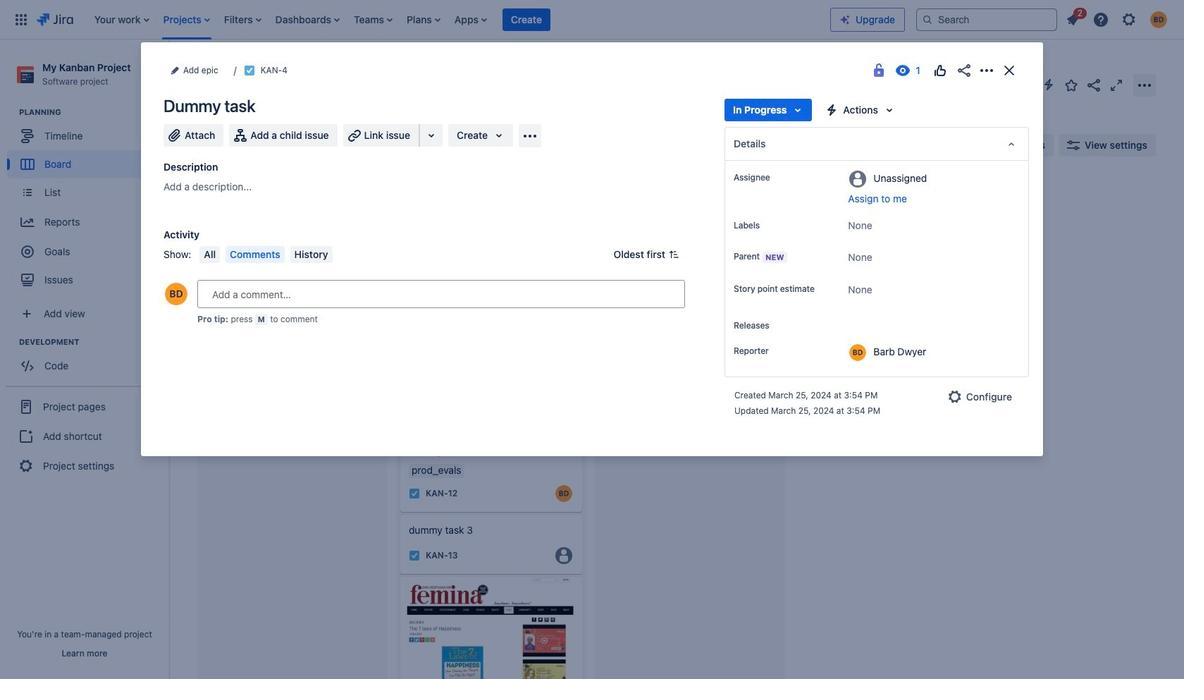 Task type: locate. For each thing, give the bounding box(es) containing it.
Search field
[[917, 8, 1058, 31]]

0 vertical spatial heading
[[19, 107, 169, 118]]

goal image
[[21, 246, 34, 258]]

task image
[[244, 65, 255, 76], [409, 488, 420, 499], [409, 550, 420, 561]]

0 vertical spatial task image
[[210, 255, 221, 267]]

sidebar element
[[0, 39, 169, 679]]

2 task image from the top
[[210, 317, 221, 329]]

1 horizontal spatial list
[[1061, 5, 1176, 32]]

jira image
[[37, 11, 73, 28], [37, 11, 73, 28]]

banner
[[0, 0, 1185, 39]]

heading
[[19, 107, 169, 118], [19, 337, 169, 348]]

None search field
[[917, 8, 1058, 31]]

1 vertical spatial task image
[[210, 317, 221, 329]]

task image
[[210, 255, 221, 267], [210, 317, 221, 329]]

0 vertical spatial task image
[[244, 65, 255, 76]]

list item
[[90, 0, 153, 39], [159, 0, 214, 39], [220, 0, 266, 39], [271, 0, 344, 39], [350, 0, 397, 39], [403, 0, 445, 39], [451, 0, 491, 39], [503, 0, 551, 39], [1061, 5, 1087, 31]]

assignee pin to top. only you can see pinned fields. image
[[773, 172, 785, 183]]

add app image
[[522, 127, 539, 144]]

close image
[[1001, 62, 1018, 79]]

list
[[87, 0, 831, 39], [1061, 5, 1176, 32]]

enter full screen image
[[1109, 77, 1126, 93]]

menu bar
[[197, 246, 335, 263]]

dialog
[[141, 42, 1044, 456]]

1 vertical spatial heading
[[19, 337, 169, 348]]

link web pages and more image
[[423, 127, 440, 144]]

details element
[[725, 127, 1030, 161]]

group
[[7, 107, 169, 298], [7, 337, 169, 384], [6, 386, 164, 486]]

search image
[[922, 14, 934, 25]]

vote options: no one has voted for this issue yet. image
[[932, 62, 949, 79]]



Task type: vqa. For each thing, say whether or not it's contained in the screenshot.
the topmost Heading
yes



Task type: describe. For each thing, give the bounding box(es) containing it.
1 task image from the top
[[210, 255, 221, 267]]

copy link to issue image
[[285, 64, 296, 75]]

0 vertical spatial group
[[7, 107, 169, 298]]

1 vertical spatial group
[[7, 337, 169, 384]]

Search this board text field
[[198, 133, 264, 158]]

actions image
[[979, 62, 996, 79]]

add people image
[[347, 137, 364, 154]]

2 vertical spatial group
[[6, 386, 164, 486]]

primary element
[[8, 0, 831, 39]]

1 heading from the top
[[19, 107, 169, 118]]

2 vertical spatial task image
[[409, 550, 420, 561]]

1 vertical spatial task image
[[409, 488, 420, 499]]

star kan board image
[[1063, 77, 1080, 93]]

2 heading from the top
[[19, 337, 169, 348]]

Add a comment… field
[[197, 280, 685, 308]]

0 horizontal spatial list
[[87, 0, 831, 39]]



